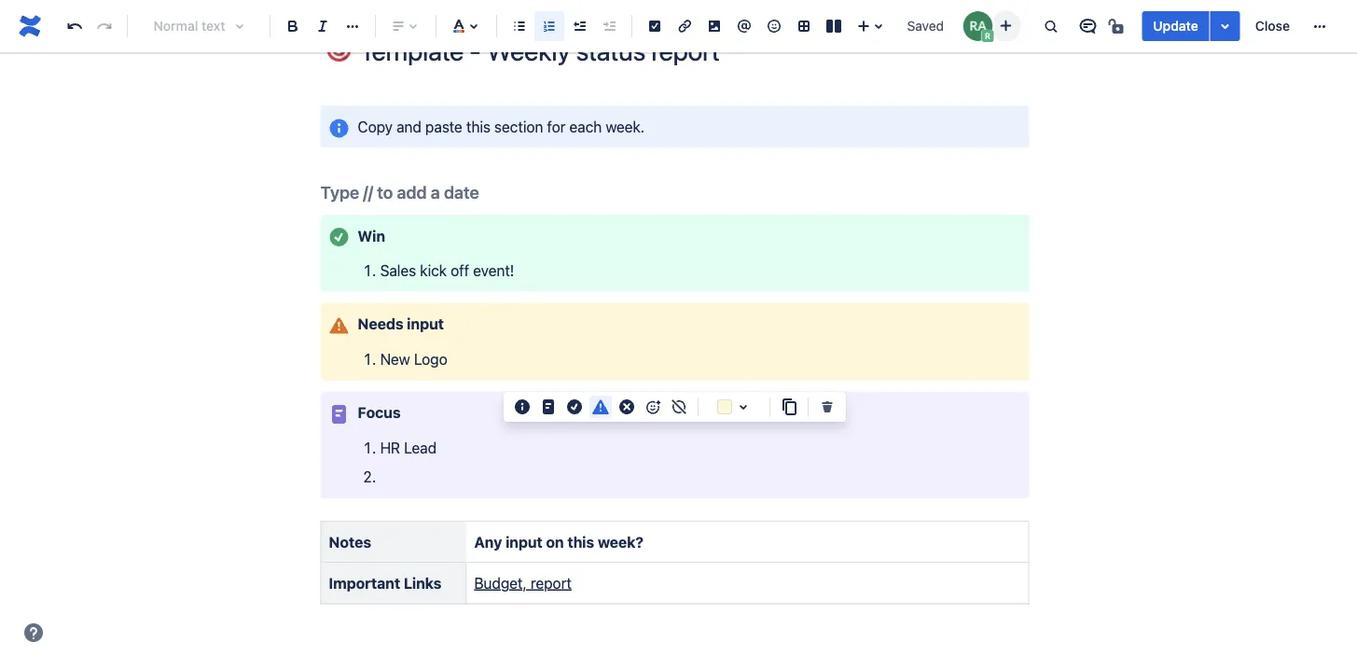 Task type: vqa. For each thing, say whether or not it's contained in the screenshot.
Search field
no



Task type: locate. For each thing, give the bounding box(es) containing it.
0 horizontal spatial this
[[466, 118, 491, 135]]

no restrictions image
[[1107, 15, 1129, 37]]

bold ⌘b image
[[282, 15, 304, 37]]

panel note image
[[328, 403, 350, 425]]

more image
[[1309, 15, 1332, 37]]

hr
[[380, 439, 400, 456]]

undo ⌘z image
[[63, 15, 86, 37]]

remove image
[[817, 396, 839, 418]]

link image
[[674, 15, 696, 37]]

0 horizontal spatial input
[[407, 315, 444, 333]]

focus
[[358, 404, 401, 421]]

numbered list ⌘⇧7 image
[[538, 15, 561, 37]]

budget, report
[[474, 574, 572, 592]]

info image
[[511, 396, 534, 418]]

saved
[[908, 18, 944, 34]]

notes
[[329, 533, 371, 550]]

outdent ⇧tab image
[[568, 15, 591, 37]]

0 vertical spatial input
[[407, 315, 444, 333]]

confluence image
[[15, 11, 45, 41]]

event!
[[473, 262, 514, 279]]

hr lead
[[380, 439, 437, 456]]

this right the 'paste' at the left of page
[[466, 118, 491, 135]]

adjust update settings image
[[1215, 15, 1237, 37]]

panel warning image
[[328, 314, 350, 337]]

ruby anderson image
[[963, 11, 993, 41]]

new logo
[[380, 350, 448, 368]]

:dart: image
[[327, 37, 351, 62], [327, 37, 351, 62]]

important links
[[329, 574, 442, 592]]

and
[[397, 118, 422, 135]]

input
[[407, 315, 444, 333], [506, 533, 543, 550]]

needs
[[358, 315, 404, 333]]

emoji image
[[763, 15, 786, 37]]

budget,
[[474, 574, 527, 592]]

section
[[495, 118, 543, 135]]

remove emoji image
[[668, 396, 691, 418]]

0 vertical spatial this
[[466, 118, 491, 135]]

input for needs
[[407, 315, 444, 333]]

copy
[[358, 118, 393, 135]]

this right on
[[568, 533, 595, 550]]

close button
[[1245, 11, 1302, 41]]

bullet list ⌘⇧8 image
[[509, 15, 531, 37]]

input up logo
[[407, 315, 444, 333]]

layouts image
[[823, 15, 845, 37]]

help image
[[22, 621, 45, 644]]

1 horizontal spatial input
[[506, 533, 543, 550]]

note image
[[538, 396, 560, 418]]

needs input
[[358, 315, 444, 333]]

table image
[[793, 15, 816, 37]]

update
[[1154, 18, 1199, 34]]

find and replace image
[[1040, 15, 1062, 37]]

1 vertical spatial this
[[568, 533, 595, 550]]

1 vertical spatial input
[[506, 533, 543, 550]]

this
[[466, 118, 491, 135], [568, 533, 595, 550]]

each
[[570, 118, 602, 135]]

italic ⌘i image
[[312, 15, 334, 37]]

input left on
[[506, 533, 543, 550]]

close
[[1256, 18, 1291, 34]]

1 horizontal spatial this
[[568, 533, 595, 550]]

Give this page a title text field
[[360, 35, 1030, 66]]

report
[[531, 574, 572, 592]]



Task type: describe. For each thing, give the bounding box(es) containing it.
links
[[404, 574, 442, 592]]

week?
[[598, 533, 644, 550]]

copy and paste this section for each week.
[[358, 118, 645, 135]]

background color image
[[733, 396, 755, 418]]

sales
[[380, 262, 416, 279]]

invite to edit image
[[995, 14, 1017, 37]]

add image, video, or file image
[[704, 15, 726, 37]]

this for paste
[[466, 118, 491, 135]]

paste
[[426, 118, 463, 135]]

any input on this week?
[[474, 533, 644, 550]]

more formatting image
[[342, 15, 364, 37]]

kick
[[420, 262, 447, 279]]

Main content area, start typing to enter text. text field
[[309, 105, 1041, 619]]

input for any
[[506, 533, 543, 550]]

mention image
[[733, 15, 756, 37]]

win
[[358, 227, 386, 244]]

confluence image
[[15, 11, 45, 41]]

copy image
[[778, 396, 801, 418]]

new
[[380, 350, 410, 368]]

editable content region
[[291, 0, 1060, 619]]

comment icon image
[[1077, 15, 1100, 37]]

this for on
[[568, 533, 595, 550]]

on
[[546, 533, 564, 550]]

logo
[[414, 350, 448, 368]]

update button
[[1143, 11, 1210, 41]]

success image
[[564, 396, 586, 418]]

editor add emoji image
[[642, 396, 664, 418]]

warning image
[[590, 396, 612, 418]]

action item image
[[644, 15, 666, 37]]

win sales kick off event!
[[358, 227, 514, 279]]

for
[[547, 118, 566, 135]]

redo ⌘⇧z image
[[93, 15, 116, 37]]

week.
[[606, 118, 645, 135]]

any
[[474, 533, 502, 550]]

indent tab image
[[598, 15, 621, 37]]

lead
[[404, 439, 437, 456]]

panel info image
[[328, 117, 350, 139]]

panel success image
[[328, 226, 350, 248]]

off
[[451, 262, 469, 279]]

error image
[[616, 396, 638, 418]]

important
[[329, 574, 400, 592]]



